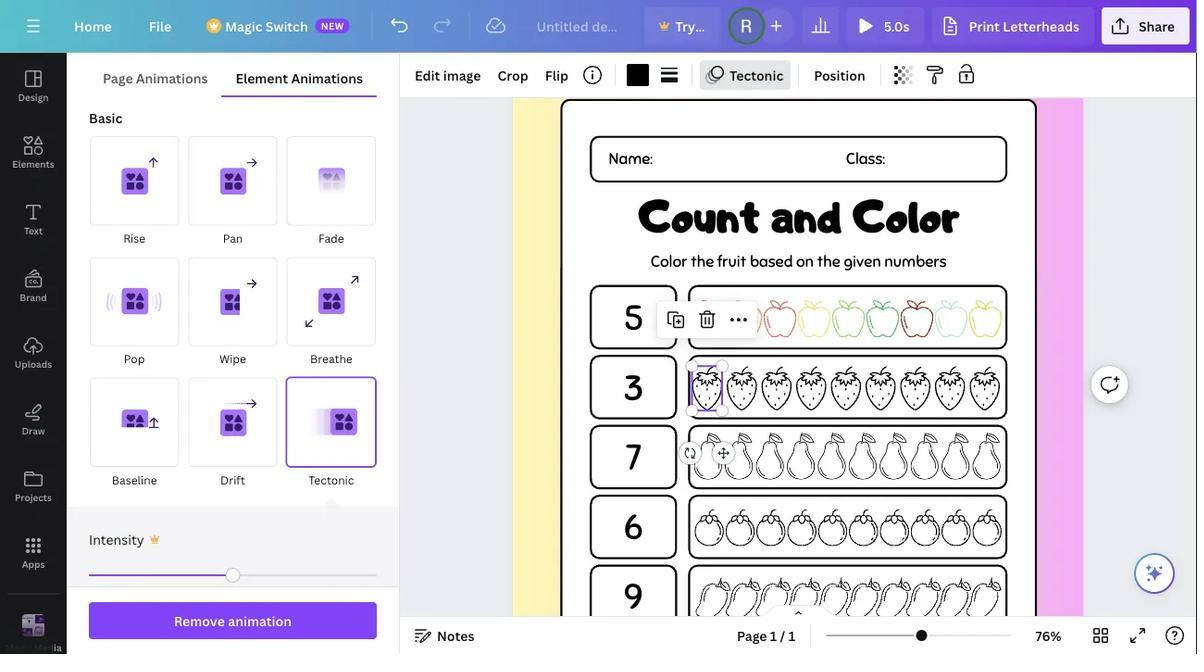 Task type: locate. For each thing, give the bounding box(es) containing it.
0 vertical spatial tectonic
[[730, 66, 784, 84]]

page left /
[[737, 627, 768, 644]]

0 horizontal spatial magic
[[5, 641, 32, 654]]

color up numbers at the top of the page
[[853, 187, 960, 244]]

1 horizontal spatial color
[[853, 187, 960, 244]]

flip button
[[538, 60, 576, 90]]

rise button
[[89, 135, 180, 249]]

pop button
[[89, 256, 180, 369]]

side panel tab list
[[0, 53, 67, 654]]

pop
[[124, 351, 145, 367]]

magic for magic switch
[[225, 17, 263, 35]]

1 vertical spatial page
[[737, 627, 768, 644]]

main menu bar
[[0, 0, 1198, 53]]

uploads
[[15, 358, 52, 370]]

share
[[1139, 17, 1176, 35]]

1
[[771, 627, 777, 644], [789, 627, 796, 644]]

color
[[853, 187, 960, 244], [651, 252, 688, 272]]

draw
[[22, 424, 45, 437]]

breathe image
[[287, 257, 376, 346]]

#000000 image
[[627, 64, 649, 86]]

1 right /
[[789, 627, 796, 644]]

elements button
[[0, 120, 67, 186]]

color down count in the top right of the page
[[651, 252, 688, 272]]

image
[[443, 66, 481, 84]]

magic inside button
[[5, 641, 32, 654]]

0 horizontal spatial tectonic
[[309, 472, 354, 487]]

print
[[970, 17, 1000, 35]]

text
[[24, 224, 43, 237]]

1 horizontal spatial page
[[737, 627, 768, 644]]

page inside page animations button
[[103, 69, 133, 87]]

rise image
[[90, 136, 179, 225]]

1 animations from the left
[[136, 69, 208, 87]]

fade image
[[287, 136, 376, 225]]

magic left switch
[[225, 17, 263, 35]]

file
[[149, 17, 172, 35]]

pan
[[223, 231, 243, 246]]

page
[[103, 69, 133, 87], [737, 627, 768, 644]]

given
[[844, 252, 882, 272]]

magic
[[225, 17, 263, 35], [5, 641, 32, 654]]

0 horizontal spatial the
[[691, 252, 714, 272]]

magic media button
[[0, 601, 67, 654]]

breathe button
[[286, 256, 377, 369]]

page for page animations
[[103, 69, 133, 87]]

5
[[624, 297, 644, 340]]

home
[[74, 17, 112, 35]]

9
[[624, 575, 643, 619]]

text button
[[0, 186, 67, 253]]

0 horizontal spatial animations
[[136, 69, 208, 87]]

the left fruit at right
[[691, 252, 714, 272]]

0 vertical spatial page
[[103, 69, 133, 87]]

tectonic down the tectonic image
[[309, 472, 354, 487]]

animations for page animations
[[136, 69, 208, 87]]

page animations
[[103, 69, 208, 87]]

/
[[781, 627, 786, 644]]

0 vertical spatial magic
[[225, 17, 263, 35]]

file button
[[134, 7, 186, 44]]

page animations button
[[89, 60, 222, 95]]

animations
[[136, 69, 208, 87], [291, 69, 363, 87]]

baseline
[[112, 472, 157, 487]]

color the fruit based on the given numbers
[[651, 252, 947, 272]]

1 vertical spatial color
[[651, 252, 688, 272]]

1 the from the left
[[691, 252, 714, 272]]

page up basic at the top left
[[103, 69, 133, 87]]

media
[[34, 641, 62, 654]]

edit image button
[[408, 60, 489, 90]]

try canva pro
[[676, 17, 763, 35]]

1 horizontal spatial 1
[[789, 627, 796, 644]]

position
[[814, 66, 866, 84]]

flip
[[545, 66, 569, 84]]

basic
[[89, 109, 123, 126]]

fade button
[[286, 135, 377, 249]]

76% button
[[1019, 621, 1079, 650]]

draw button
[[0, 386, 67, 453]]

0 horizontal spatial color
[[651, 252, 688, 272]]

the right on
[[817, 252, 841, 272]]

0 horizontal spatial 1
[[771, 627, 777, 644]]

1 left /
[[771, 627, 777, 644]]

pan button
[[187, 135, 279, 249]]

based
[[750, 252, 793, 272]]

magic inside main menu bar
[[225, 17, 263, 35]]

animations down new
[[291, 69, 363, 87]]

6
[[624, 506, 643, 549]]

tectonic down 'pro'
[[730, 66, 784, 84]]

1 horizontal spatial tectonic
[[730, 66, 784, 84]]

1 horizontal spatial the
[[817, 252, 841, 272]]

1 vertical spatial tectonic
[[309, 472, 354, 487]]

magic left media
[[5, 641, 32, 654]]

wipe
[[220, 351, 246, 367]]

1 vertical spatial magic
[[5, 641, 32, 654]]

show pages image
[[755, 604, 843, 619]]

crop button
[[490, 60, 536, 90]]

remove
[[174, 612, 225, 629]]

the
[[691, 252, 714, 272], [817, 252, 841, 272]]

animations down file popup button
[[136, 69, 208, 87]]

apps button
[[0, 520, 67, 586]]

position button
[[807, 60, 873, 90]]

0 horizontal spatial page
[[103, 69, 133, 87]]

switch
[[266, 17, 308, 35]]

tectonic
[[730, 66, 784, 84], [309, 472, 354, 487]]

1 horizontal spatial animations
[[291, 69, 363, 87]]

edit
[[415, 66, 440, 84]]

element animations
[[236, 69, 363, 87]]

try canva pro button
[[644, 7, 763, 44]]

count
[[638, 187, 760, 244]]

tectonic inside button
[[309, 472, 354, 487]]

0 vertical spatial color
[[853, 187, 960, 244]]

2 animations from the left
[[291, 69, 363, 87]]

1 horizontal spatial magic
[[225, 17, 263, 35]]



Task type: describe. For each thing, give the bounding box(es) containing it.
breathe
[[310, 351, 353, 367]]

edit image
[[415, 66, 481, 84]]

5.0s button
[[847, 7, 925, 44]]

tectonic image
[[287, 378, 376, 467]]

wipe button
[[187, 256, 279, 369]]

on
[[796, 252, 814, 272]]

#000000 image
[[627, 64, 649, 86]]

tectonic inside dropdown button
[[730, 66, 784, 84]]

new
[[321, 19, 344, 32]]

elements
[[12, 157, 54, 170]]

remove animation button
[[89, 602, 377, 639]]

baseline image
[[90, 378, 179, 467]]

drift button
[[187, 377, 279, 490]]

7
[[626, 436, 642, 480]]

print letterheads
[[970, 17, 1080, 35]]

76%
[[1036, 627, 1062, 644]]

brand button
[[0, 253, 67, 320]]

tectonic button
[[700, 60, 791, 90]]

share button
[[1102, 7, 1190, 44]]

rise
[[123, 231, 146, 246]]

fade
[[319, 231, 344, 246]]

crop
[[498, 66, 529, 84]]

notes
[[437, 627, 475, 644]]

class:
[[846, 149, 885, 169]]

projects button
[[0, 453, 67, 520]]

baseline button
[[89, 377, 180, 490]]

magic for magic media
[[5, 641, 32, 654]]

print letterheads button
[[932, 7, 1095, 44]]

home link
[[59, 7, 127, 44]]

tectonic button
[[286, 377, 377, 490]]

fruit
[[718, 252, 747, 272]]

pro
[[741, 17, 763, 35]]

remove animation
[[174, 612, 292, 629]]

drift
[[221, 472, 245, 487]]

element animations button
[[222, 60, 377, 95]]

2 1 from the left
[[789, 627, 796, 644]]

canva assistant image
[[1144, 562, 1166, 585]]

pan image
[[188, 136, 278, 225]]

and
[[771, 187, 842, 244]]

count and color
[[638, 187, 960, 244]]

design button
[[0, 53, 67, 120]]

Design title text field
[[522, 7, 637, 44]]

pop image
[[90, 257, 179, 346]]

projects
[[15, 491, 52, 503]]

page for page 1 / 1
[[737, 627, 768, 644]]

drift image
[[188, 378, 278, 467]]

numbers
[[885, 252, 947, 272]]

name:
[[609, 149, 653, 169]]

3
[[623, 366, 644, 410]]

wipe image
[[188, 257, 278, 346]]

uploads button
[[0, 320, 67, 386]]

notes button
[[408, 621, 482, 650]]

magic switch
[[225, 17, 308, 35]]

page 1 / 1
[[737, 627, 796, 644]]

canva
[[699, 17, 738, 35]]

element
[[236, 69, 288, 87]]

animations for element animations
[[291, 69, 363, 87]]

try
[[676, 17, 696, 35]]

letterheads
[[1004, 17, 1080, 35]]

design
[[18, 91, 49, 103]]

intensity
[[89, 530, 144, 548]]

apps
[[22, 558, 45, 570]]

1 1 from the left
[[771, 627, 777, 644]]

5.0s
[[884, 17, 910, 35]]

magic media
[[5, 641, 62, 654]]

animation
[[228, 612, 292, 629]]

brand
[[20, 291, 47, 303]]

2 the from the left
[[817, 252, 841, 272]]



Task type: vqa. For each thing, say whether or not it's contained in the screenshot.
The Color The Fruit Based On The Given Numbers
yes



